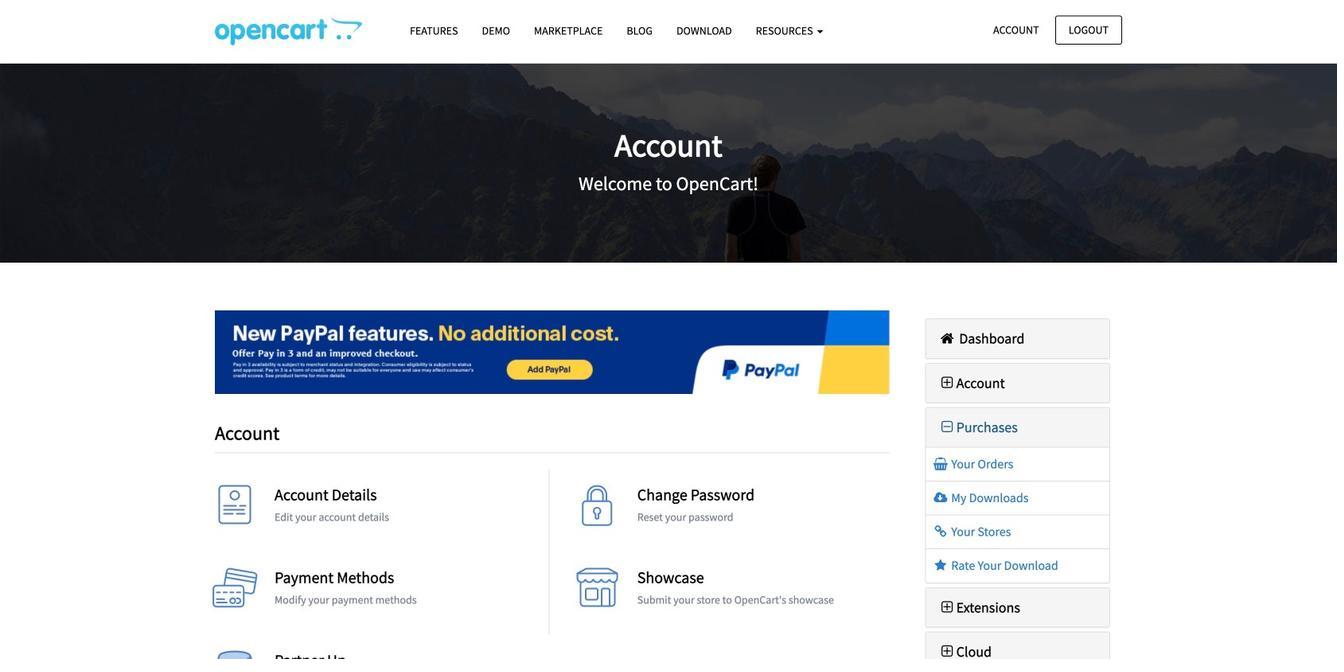 Task type: describe. For each thing, give the bounding box(es) containing it.
apply to become a partner image
[[211, 651, 259, 659]]

fw image
[[938, 420, 957, 434]]

paypal image
[[215, 311, 890, 394]]

change password image
[[574, 485, 622, 533]]

payment methods image
[[211, 568, 259, 616]]

1 plus square o image from the top
[[938, 600, 957, 614]]



Task type: vqa. For each thing, say whether or not it's contained in the screenshot.
the seamless
no



Task type: locate. For each thing, give the bounding box(es) containing it.
shopping basket image
[[933, 458, 949, 470]]

link image
[[933, 526, 949, 538]]

account image
[[211, 485, 259, 533]]

opencart - your account image
[[215, 17, 362, 45]]

cloud download image
[[933, 492, 949, 504]]

star image
[[933, 559, 949, 572]]

showcase image
[[574, 568, 622, 616]]

plus square o image
[[938, 600, 957, 614], [938, 645, 957, 659]]

0 vertical spatial plus square o image
[[938, 600, 957, 614]]

home image
[[938, 331, 957, 346]]

1 vertical spatial plus square o image
[[938, 645, 957, 659]]

2 plus square o image from the top
[[938, 645, 957, 659]]



